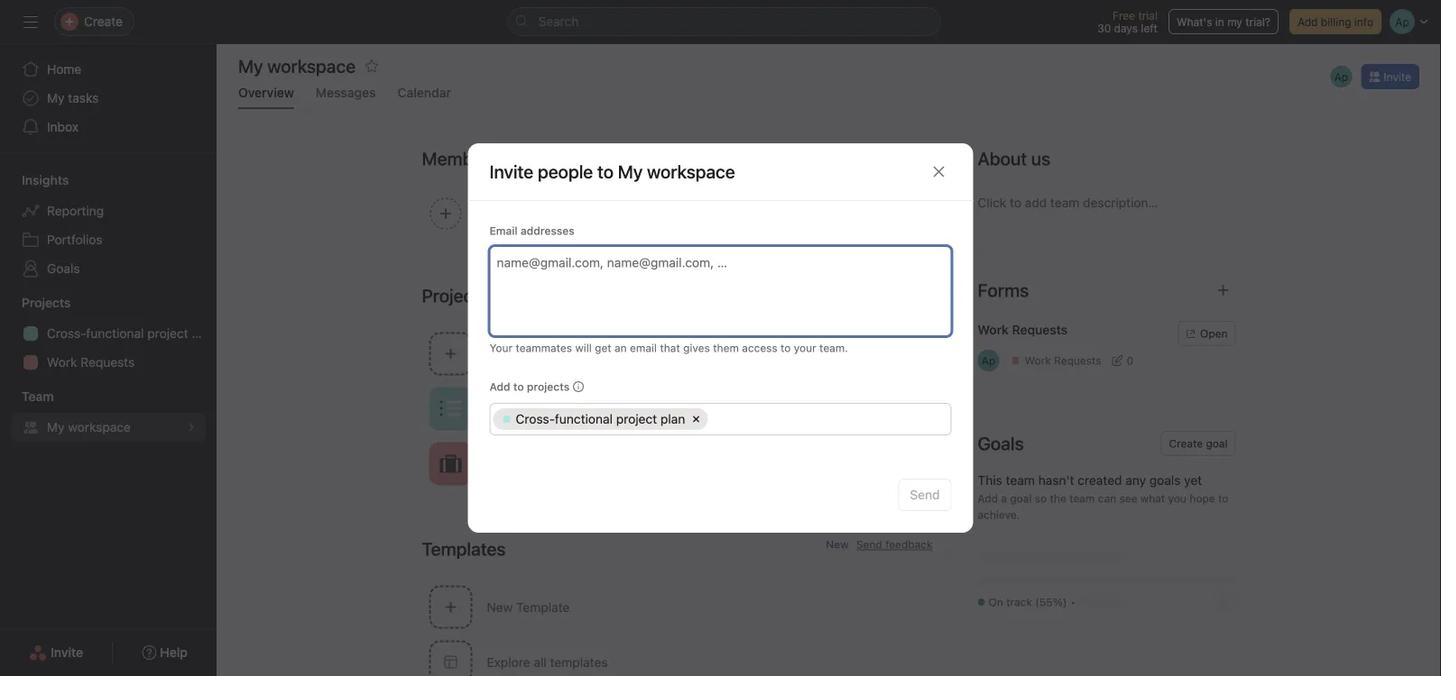 Task type: locate. For each thing, give the bounding box(es) containing it.
1 horizontal spatial team
[[1070, 493, 1095, 505]]

1 horizontal spatial add
[[978, 493, 998, 505]]

ap down work requests
[[982, 355, 996, 367]]

insights element
[[0, 164, 217, 287]]

1 vertical spatial goal
[[1010, 493, 1032, 505]]

2 my from the top
[[47, 420, 65, 435]]

1 vertical spatial new
[[826, 539, 849, 551]]

this team hasn't created any goals yet add a goal so the team can see what you hope to achieve.
[[978, 473, 1229, 522]]

work requests link down work requests
[[1010, 353, 1101, 369]]

search button
[[508, 7, 941, 36]]

2 requests from the left
[[81, 355, 135, 370]]

team right the
[[1070, 493, 1095, 505]]

cross- inside projects "element"
[[47, 326, 86, 341]]

work requests
[[1025, 355, 1101, 367], [47, 355, 135, 370]]

1 vertical spatial send
[[856, 539, 882, 551]]

tasks
[[68, 91, 99, 106]]

add
[[1298, 15, 1318, 28], [490, 381, 510, 393], [978, 493, 998, 505]]

add left a
[[978, 493, 998, 505]]

1 my from the top
[[47, 91, 65, 106]]

functional inside projects "element"
[[86, 326, 144, 341]]

projects up new project on the bottom
[[422, 285, 488, 306]]

send left feedback
[[856, 539, 882, 551]]

yet
[[1184, 473, 1202, 488]]

0 vertical spatial add
[[1298, 15, 1318, 28]]

new left template
[[487, 600, 513, 615]]

open
[[1200, 328, 1228, 340]]

briefcase image
[[440, 453, 462, 475]]

portfolios link
[[11, 226, 206, 255]]

1 horizontal spatial invite button
[[1361, 64, 1420, 89]]

add billing info button
[[1290, 9, 1382, 34]]

1 horizontal spatial requests
[[1054, 355, 1101, 367]]

about us
[[978, 148, 1051, 169]]

add for add to projects
[[490, 381, 510, 393]]

project down goals link at left
[[147, 326, 188, 341]]

to
[[597, 161, 614, 182], [781, 342, 791, 355], [513, 381, 524, 393], [1218, 493, 1229, 505]]

send up feedback
[[910, 488, 940, 503]]

new up add to projects
[[487, 347, 513, 362]]

1 vertical spatial add
[[490, 381, 510, 393]]

search list box
[[508, 7, 941, 36]]

members (1)
[[422, 148, 524, 169]]

goal inside 'button'
[[1206, 438, 1228, 450]]

goals inside goals link
[[47, 261, 80, 276]]

1 vertical spatial ap
[[982, 355, 996, 367]]

functional down projects
[[527, 400, 587, 415]]

0 horizontal spatial my workspace
[[238, 55, 356, 76]]

0 horizontal spatial goal
[[1010, 493, 1032, 505]]

goals link
[[11, 255, 206, 283]]

team.
[[819, 342, 848, 355]]

your
[[794, 342, 816, 355]]

this
[[978, 473, 1002, 488]]

goals up this
[[978, 433, 1024, 454]]

email
[[490, 225, 518, 237]]

work inside projects "element"
[[47, 355, 77, 370]]

portfolios
[[47, 232, 103, 247]]

add inside invite people to my workspace dialog
[[490, 381, 510, 393]]

ap up send button on the bottom right
[[899, 403, 913, 416]]

0 horizontal spatial team
[[1006, 473, 1035, 488]]

info
[[1355, 15, 1374, 28]]

functional
[[86, 326, 144, 341], [527, 400, 587, 415], [555, 412, 613, 427]]

gives
[[683, 342, 710, 355]]

goal right create
[[1206, 438, 1228, 450]]

my for my workspace
[[47, 420, 65, 435]]

1 horizontal spatial work
[[1025, 355, 1051, 367]]

project down email
[[616, 412, 657, 427]]

2 vertical spatial ap
[[899, 403, 913, 416]]

free trial 30 days left
[[1098, 9, 1158, 34]]

1 vertical spatial my workspace
[[618, 161, 735, 182]]

work requests down cross-functional project plan link
[[47, 355, 135, 370]]

0 vertical spatial goal
[[1206, 438, 1228, 450]]

1 horizontal spatial send
[[910, 488, 940, 503]]

project down get
[[590, 400, 632, 415]]

30
[[1098, 22, 1111, 34]]

(55%)
[[1035, 597, 1067, 609]]

my workspace link
[[11, 413, 206, 442]]

requests down cross-functional project plan link
[[81, 355, 135, 370]]

can
[[1098, 493, 1116, 505]]

team button
[[0, 388, 54, 406]]

you
[[1168, 493, 1187, 505]]

0 horizontal spatial work
[[47, 355, 77, 370]]

achieve.
[[978, 509, 1020, 522]]

plan
[[192, 326, 216, 341], [636, 400, 661, 415], [661, 412, 685, 427]]

my inside teams element
[[47, 420, 65, 435]]

0 horizontal spatial invite
[[51, 646, 83, 661]]

0 horizontal spatial add
[[490, 381, 510, 393]]

2 work from the left
[[47, 355, 77, 370]]

0 vertical spatial goals
[[47, 261, 80, 276]]

team
[[22, 389, 54, 404]]

add down your
[[490, 381, 510, 393]]

1 horizontal spatial invite
[[490, 161, 534, 182]]

your teammates will get an email that gives them access to your team.
[[490, 342, 848, 355]]

to right hope
[[1218, 493, 1229, 505]]

work up team
[[47, 355, 77, 370]]

invite
[[1384, 70, 1411, 83], [490, 161, 534, 182], [51, 646, 83, 661]]

create
[[1169, 438, 1203, 450]]

0 horizontal spatial projects
[[22, 296, 71, 310]]

0 horizontal spatial send
[[856, 539, 882, 551]]

that
[[660, 342, 680, 355]]

list image
[[440, 398, 462, 420]]

1 vertical spatial my
[[47, 420, 65, 435]]

ap
[[1335, 70, 1348, 83], [982, 355, 996, 367], [899, 403, 913, 416]]

add left billing
[[1298, 15, 1318, 28]]

ap down billing
[[1335, 70, 1348, 83]]

messages link
[[316, 85, 376, 109]]

goals down portfolios on the top
[[47, 261, 80, 276]]

work requests link up teams element
[[11, 348, 206, 377]]

add to starred image
[[365, 59, 379, 73]]

1 vertical spatial team
[[1070, 493, 1095, 505]]

work down work requests
[[1025, 355, 1051, 367]]

cross-
[[47, 326, 86, 341], [487, 400, 527, 415], [516, 412, 555, 427]]

billing
[[1321, 15, 1351, 28]]

projects down portfolios on the top
[[22, 296, 71, 310]]

0 vertical spatial my workspace
[[238, 55, 356, 76]]

explore all templates
[[487, 655, 608, 670]]

1 horizontal spatial my workspace
[[618, 161, 735, 182]]

1 vertical spatial invite
[[490, 161, 534, 182]]

goal right a
[[1010, 493, 1032, 505]]

new left send feedback link
[[826, 539, 849, 551]]

project inside "element"
[[147, 326, 188, 341]]

add for add billing info
[[1298, 15, 1318, 28]]

create goal button
[[1161, 431, 1236, 457]]

days
[[1114, 22, 1138, 34]]

2 horizontal spatial ap
[[1335, 70, 1348, 83]]

template
[[516, 600, 570, 615]]

0 vertical spatial team
[[1006, 473, 1035, 488]]

send
[[910, 488, 940, 503], [856, 539, 882, 551]]

on track (55%)
[[989, 597, 1067, 609]]

0 vertical spatial send
[[910, 488, 940, 503]]

1 horizontal spatial goals
[[978, 433, 1024, 454]]

functional down "more information" image on the bottom
[[555, 412, 613, 427]]

1 vertical spatial goals
[[978, 433, 1024, 454]]

team
[[1006, 473, 1035, 488], [1070, 493, 1095, 505]]

explore
[[487, 655, 530, 670]]

my workspace
[[238, 55, 356, 76], [618, 161, 735, 182]]

2 vertical spatial new
[[487, 600, 513, 615]]

new
[[487, 347, 513, 362], [826, 539, 849, 551], [487, 600, 513, 615]]

cross-functional project plan row
[[493, 409, 948, 435]]

my down team
[[47, 420, 65, 435]]

functional down goals link at left
[[86, 326, 144, 341]]

my inside global element
[[47, 91, 65, 106]]

work requests down work requests
[[1025, 355, 1101, 367]]

1 horizontal spatial ap
[[982, 355, 996, 367]]

plan inside cross-functional project plan link
[[192, 326, 216, 341]]

new for new send feedback
[[826, 539, 849, 551]]

•
[[1071, 597, 1076, 609]]

my
[[47, 91, 65, 106], [47, 420, 65, 435]]

my left the 'tasks'
[[47, 91, 65, 106]]

add inside this team hasn't created any goals yet add a goal so the team can see what you hope to achieve.
[[978, 493, 998, 505]]

0 vertical spatial new
[[487, 347, 513, 362]]

to left your
[[781, 342, 791, 355]]

requests left the 0
[[1054, 355, 1101, 367]]

teams element
[[0, 381, 217, 446]]

0
[[1127, 355, 1134, 367]]

cross-functional project plan
[[47, 326, 216, 341], [487, 400, 661, 415], [516, 412, 685, 427]]

2 work requests from the left
[[47, 355, 135, 370]]

work requests inside projects "element"
[[47, 355, 135, 370]]

cross-functional project plan inside projects "element"
[[47, 326, 216, 341]]

0 vertical spatial ap
[[1335, 70, 1348, 83]]

project
[[147, 326, 188, 341], [516, 347, 557, 362], [590, 400, 632, 415], [616, 412, 657, 427]]

projects element
[[0, 287, 217, 381]]

1 horizontal spatial goal
[[1206, 438, 1228, 450]]

1 horizontal spatial work requests
[[1025, 355, 1101, 367]]

0 horizontal spatial ap
[[899, 403, 913, 416]]

inbox link
[[11, 113, 206, 142]]

add billing info
[[1298, 15, 1374, 28]]

0 horizontal spatial work requests link
[[11, 348, 206, 377]]

add inside button
[[1298, 15, 1318, 28]]

0 horizontal spatial work requests
[[47, 355, 135, 370]]

0 horizontal spatial requests
[[81, 355, 135, 370]]

work
[[1025, 355, 1051, 367], [47, 355, 77, 370]]

goal
[[1206, 438, 1228, 450], [1010, 493, 1032, 505]]

2 vertical spatial add
[[978, 493, 998, 505]]

team up a
[[1006, 473, 1035, 488]]

0 vertical spatial invite
[[1384, 70, 1411, 83]]

0 horizontal spatial goals
[[47, 261, 80, 276]]

0 vertical spatial my
[[47, 91, 65, 106]]

0 horizontal spatial invite button
[[17, 637, 95, 670]]

projects
[[422, 285, 488, 306], [22, 296, 71, 310]]

2 horizontal spatial add
[[1298, 15, 1318, 28]]



Task type: vqa. For each thing, say whether or not it's contained in the screenshot.
3rd Mark complete icon from the bottom of the page
no



Task type: describe. For each thing, give the bounding box(es) containing it.
2 horizontal spatial invite
[[1384, 70, 1411, 83]]

trial?
[[1246, 15, 1271, 28]]

goal inside this team hasn't created any goals yet add a goal so the team can see what you hope to achieve.
[[1010, 493, 1032, 505]]

your
[[490, 342, 513, 355]]

feedback
[[885, 539, 933, 551]]

functional inside cell
[[555, 412, 613, 427]]

search
[[538, 14, 579, 29]]

1 work from the left
[[1025, 355, 1051, 367]]

teammates
[[516, 342, 572, 355]]

cross-functional project plan link
[[11, 319, 216, 348]]

name@gmail.com, name@gmail.com, … text field
[[497, 252, 741, 273]]

1 requests from the left
[[1054, 355, 1101, 367]]

insights
[[22, 173, 69, 188]]

what
[[1141, 493, 1165, 505]]

hide sidebar image
[[23, 14, 38, 29]]

an
[[615, 342, 627, 355]]

overview
[[238, 85, 294, 100]]

2 vertical spatial invite
[[51, 646, 83, 661]]

cross- inside cell
[[516, 412, 555, 427]]

hope
[[1190, 493, 1215, 505]]

so
[[1035, 493, 1047, 505]]

1 horizontal spatial projects
[[422, 285, 488, 306]]

project inside cell
[[616, 412, 657, 427]]

send feedback link
[[856, 537, 933, 553]]

send button
[[898, 479, 952, 512]]

1 horizontal spatial work requests link
[[1010, 353, 1101, 369]]

new for new template
[[487, 600, 513, 615]]

new for new project
[[487, 347, 513, 362]]

templates
[[422, 539, 506, 560]]

create goal
[[1169, 438, 1228, 450]]

project up add to projects
[[516, 347, 557, 362]]

will
[[575, 342, 592, 355]]

email
[[630, 342, 657, 355]]

new send feedback
[[826, 539, 933, 551]]

my tasks link
[[11, 84, 206, 113]]

plan inside cross-functional project plan cell
[[661, 412, 685, 427]]

the
[[1050, 493, 1067, 505]]

goals
[[1150, 473, 1181, 488]]

access
[[742, 342, 778, 355]]

my workspace inside dialog
[[618, 161, 735, 182]]

calendar link
[[398, 85, 451, 109]]

home
[[47, 62, 81, 77]]

projects inside dropdown button
[[22, 296, 71, 310]]

to inside this team hasn't created any goals yet add a goal so the team can see what you hope to achieve.
[[1218, 493, 1229, 505]]

people
[[538, 161, 593, 182]]

see
[[1119, 493, 1138, 505]]

work requests
[[978, 323, 1068, 338]]

invite people to my workspace dialog
[[468, 143, 973, 533]]

addresses
[[521, 225, 575, 237]]

them
[[713, 342, 739, 355]]

messages
[[316, 85, 376, 100]]

new template
[[487, 600, 570, 615]]

create form image
[[1216, 283, 1231, 298]]

email addresses
[[490, 225, 575, 237]]

my tasks
[[47, 91, 99, 106]]

my workspace
[[47, 420, 131, 435]]

cross-functional project plan inside cell
[[516, 412, 685, 427]]

insights button
[[0, 171, 69, 190]]

a
[[1001, 493, 1007, 505]]

calendar
[[398, 85, 451, 100]]

requests inside projects "element"
[[81, 355, 135, 370]]

any
[[1126, 473, 1146, 488]]

overview link
[[238, 85, 294, 109]]

what's in my trial?
[[1177, 15, 1271, 28]]

projects button
[[0, 294, 71, 312]]

home link
[[11, 55, 206, 84]]

templates
[[550, 655, 608, 670]]

add to projects
[[490, 381, 570, 393]]

to left projects
[[513, 381, 524, 393]]

in
[[1215, 15, 1224, 28]]

left
[[1141, 22, 1158, 34]]

cross-functional project plan cell
[[493, 409, 708, 430]]

global element
[[0, 44, 217, 153]]

close this dialog image
[[932, 165, 946, 179]]

forms
[[978, 280, 1029, 301]]

invite inside invite people to my workspace dialog
[[490, 161, 534, 182]]

reporting link
[[11, 197, 206, 226]]

get
[[595, 342, 612, 355]]

projects
[[527, 381, 570, 393]]

hasn't
[[1038, 473, 1074, 488]]

inbox
[[47, 120, 79, 134]]

0 vertical spatial invite button
[[1361, 64, 1420, 89]]

what's in my trial? button
[[1169, 9, 1279, 34]]

my for my tasks
[[47, 91, 65, 106]]

reporting
[[47, 204, 104, 218]]

track
[[1006, 597, 1032, 609]]

trial
[[1138, 9, 1158, 22]]

my
[[1228, 15, 1243, 28]]

send inside button
[[910, 488, 940, 503]]

workspace
[[68, 420, 131, 435]]

invite people to my workspace
[[490, 161, 735, 182]]

new project
[[487, 347, 557, 362]]

on
[[989, 597, 1003, 609]]

to right people
[[597, 161, 614, 182]]

more information image
[[573, 382, 584, 393]]

open button
[[1178, 321, 1236, 347]]

free
[[1113, 9, 1135, 22]]

what's
[[1177, 15, 1212, 28]]

1 vertical spatial invite button
[[17, 637, 95, 670]]

1 work requests from the left
[[1025, 355, 1101, 367]]

created
[[1078, 473, 1122, 488]]



